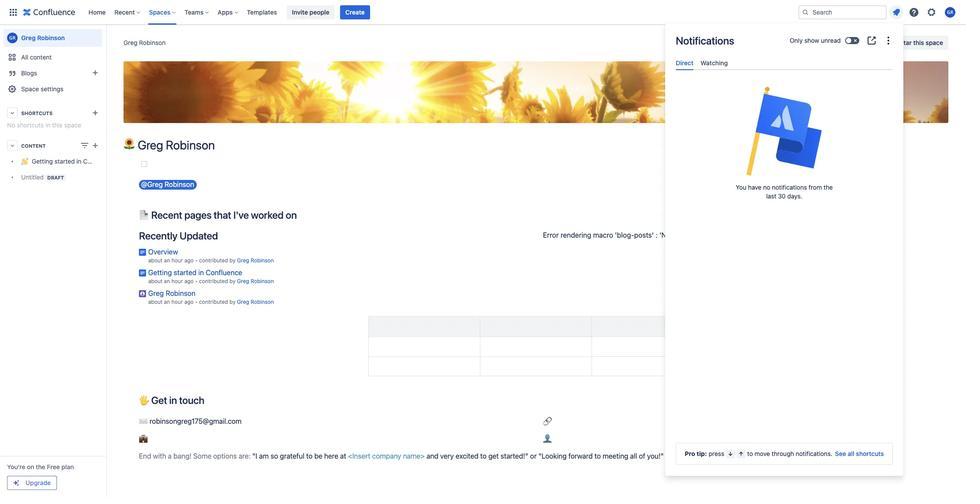 Task type: describe. For each thing, give the bounding box(es) containing it.
open notifications in a new tab image
[[866, 35, 877, 46]]

shortcuts button
[[4, 105, 102, 121]]

you're
[[7, 463, 25, 471]]

confluence for getting started in confluence about an hour ago • contributed by greg robinson
[[206, 269, 242, 277]]

worked
[[251, 209, 284, 221]]

2 of from the left
[[766, 452, 773, 460]]

started for getting started in confluence about an hour ago • contributed by greg robinson
[[174, 269, 196, 277]]

to move through notifications.
[[747, 450, 832, 457]]

error rendering macro 'blog-posts' : 'new' is not an existing label
[[543, 231, 750, 239]]

all content link
[[4, 49, 102, 65]]

collapse sidebar image
[[96, 29, 116, 47]]

robinson inside getting started in confluence about an hour ago • contributed by greg robinson
[[251, 278, 274, 284]]

be
[[314, 452, 322, 460]]

about inside 'greg robinson about an hour ago • contributed by greg robinson'
[[148, 299, 163, 305]]

create
[[345, 8, 365, 16]]

getting for getting started in confluence
[[32, 158, 53, 165]]

home
[[88, 8, 106, 16]]

a
[[168, 452, 172, 460]]

@greg
[[141, 181, 163, 189]]

untitled draft
[[21, 173, 64, 181]]

an inside 'overview about an hour ago • contributed by greg robinson'
[[164, 257, 170, 264]]

content button
[[4, 138, 102, 154]]

ago inside 'overview about an hour ago • contributed by greg robinson'
[[184, 257, 194, 264]]

help icon image
[[909, 7, 919, 17]]

to left be
[[306, 452, 313, 460]]

getting started in confluence
[[32, 158, 116, 165]]

see all shortcuts
[[835, 450, 884, 457]]

📄 recent pages that i've worked on
[[139, 209, 297, 221]]

✉️
[[139, 417, 148, 425]]

recently
[[139, 230, 177, 242]]

name>
[[403, 452, 425, 460]]

no
[[763, 184, 770, 191]]

robinson inside popup button
[[165, 181, 194, 189]]

teams button
[[182, 5, 212, 19]]

at
[[340, 452, 346, 460]]

watching
[[700, 59, 728, 67]]

confluence for getting started in confluence
[[83, 158, 116, 165]]

company
[[372, 452, 401, 460]]

apps button
[[215, 5, 242, 19]]

getting for getting started in confluence about an hour ago • contributed by greg robinson
[[148, 269, 172, 277]]

am
[[259, 452, 269, 460]]

1 vertical spatial space
[[64, 121, 81, 129]]

greg inside 'overview about an hour ago • contributed by greg robinson'
[[237, 257, 249, 264]]

wait
[[696, 452, 709, 460]]

all
[[21, 53, 28, 61]]

notification icon image
[[891, 7, 902, 17]]

end
[[139, 452, 151, 460]]

templates link
[[244, 5, 280, 19]]

greg inside space element
[[21, 34, 36, 41]]

"i
[[252, 452, 257, 460]]

the inside space element
[[36, 463, 45, 471]]

started!"
[[501, 452, 528, 460]]

hour inside 'overview about an hour ago • contributed by greg robinson'
[[172, 257, 183, 264]]

templates
[[247, 8, 277, 16]]

tree inside space element
[[4, 154, 116, 185]]

recent button
[[112, 5, 144, 19]]

greg up the @greg
[[138, 138, 163, 152]]

with
[[153, 452, 166, 460]]

🖐 get in touch
[[139, 394, 204, 406]]

"looking
[[538, 452, 567, 460]]

space element
[[0, 25, 116, 497]]

direct tab panel
[[672, 70, 896, 78]]

blogs
[[21, 69, 37, 77]]

end with a bang! some options are: "i am so grateful to be here at <insert company name> and very excited to get started!" or "looking forward to meeting all of you!" or "can't wait to get to know all of you!"
[[139, 452, 791, 460]]

that
[[214, 209, 231, 221]]

updated
[[180, 230, 218, 242]]

robinson inside 'overview about an hour ago • contributed by greg robinson'
[[251, 257, 274, 264]]

bang!
[[173, 452, 191, 460]]

content
[[21, 143, 46, 148]]

space
[[21, 85, 39, 93]]

'new'
[[659, 231, 678, 239]]

see
[[835, 450, 846, 457]]

forward
[[568, 452, 593, 460]]

1 horizontal spatial getting started in confluence link
[[148, 269, 242, 277]]

blogs link
[[4, 65, 102, 81]]

shortcuts inside button
[[856, 450, 884, 457]]

create a page image
[[90, 140, 101, 151]]

meeting
[[603, 452, 628, 460]]

2 get from the left
[[719, 452, 729, 460]]

are:
[[239, 452, 251, 460]]

1 get from the left
[[488, 452, 499, 460]]

premium image
[[13, 479, 20, 487]]

all content
[[21, 53, 52, 61]]

change view image
[[79, 140, 90, 151]]

greg robinson down "spaces"
[[124, 39, 166, 46]]

<insert
[[348, 452, 370, 460]]

unstar this space button
[[887, 36, 948, 50]]

overview link
[[148, 248, 178, 256]]

rendering
[[561, 231, 591, 239]]

free
[[47, 463, 60, 471]]

1 you!" from the left
[[647, 452, 664, 460]]

0 horizontal spatial all
[[630, 452, 637, 460]]

this inside space element
[[52, 121, 63, 129]]

very
[[440, 452, 454, 460]]

content
[[30, 53, 52, 61]]

error
[[543, 231, 559, 239]]

hour inside getting started in confluence about an hour ago • contributed by greg robinson
[[172, 278, 183, 284]]

invite people
[[292, 8, 329, 16]]

excited
[[456, 452, 478, 460]]

greg robinson inside space element
[[21, 34, 65, 41]]

appswitcher icon image
[[8, 7, 19, 17]]

grateful
[[280, 452, 304, 460]]

to inside notifications dialog
[[747, 450, 753, 457]]

robinsongreg175@gmail.com
[[150, 417, 242, 425]]

1 horizontal spatial on
[[286, 209, 297, 221]]

in for getting started in confluence about an hour ago • contributed by greg robinson
[[198, 269, 204, 277]]

• inside getting started in confluence about an hour ago • contributed by greg robinson
[[195, 278, 198, 284]]

contributed inside getting started in confluence about an hour ago • contributed by greg robinson
[[199, 278, 228, 284]]

draft
[[47, 175, 64, 180]]

💼
[[139, 435, 150, 443]]

upgrade
[[26, 479, 51, 487]]

settings
[[41, 85, 63, 93]]

👤
[[543, 435, 554, 443]]

upgrade button
[[7, 476, 56, 490]]

add shortcut image
[[90, 108, 101, 118]]

options
[[213, 452, 237, 460]]

in for 🖐 get in touch
[[169, 394, 177, 406]]

greg down getting started in confluence about an hour ago • contributed by greg robinson
[[237, 299, 249, 305]]

press
[[709, 450, 724, 457]]

pages
[[184, 209, 212, 221]]

to left arrow up image
[[731, 452, 737, 460]]



Task type: locate. For each thing, give the bounding box(es) containing it.
notifications.
[[796, 450, 832, 457]]

robinson
[[37, 34, 65, 41], [139, 39, 166, 46], [166, 138, 215, 152], [165, 181, 194, 189], [251, 257, 274, 264], [251, 278, 274, 284], [166, 289, 195, 297], [251, 299, 274, 305]]

started up the "draft"
[[54, 158, 75, 165]]

confluence inside tree
[[83, 158, 116, 165]]

copy image
[[204, 395, 214, 406]]

settings icon image
[[926, 7, 937, 17]]

in down 'overview about an hour ago • contributed by greg robinson'
[[198, 269, 204, 277]]

3 • from the top
[[195, 299, 198, 305]]

3 by from the top
[[230, 299, 236, 305]]

0 vertical spatial space
[[926, 39, 943, 46]]

✉️ robinsongreg175@gmail.com
[[139, 417, 242, 425]]

posts'
[[634, 231, 654, 239]]

greg robinson
[[21, 34, 65, 41], [124, 39, 166, 46], [138, 138, 215, 152]]

1 • from the top
[[195, 257, 198, 264]]

by up 'greg robinson about an hour ago • contributed by greg robinson'
[[230, 278, 236, 284]]

arrow up image
[[737, 450, 745, 457]]

1 vertical spatial getting started in confluence link
[[148, 269, 242, 277]]

plan
[[61, 463, 74, 471]]

recently updated
[[139, 230, 218, 242]]

1 horizontal spatial confluence
[[206, 269, 242, 277]]

i've
[[233, 209, 249, 221]]

1 vertical spatial started
[[174, 269, 196, 277]]

to right excited
[[480, 452, 487, 460]]

0 horizontal spatial getting
[[32, 158, 53, 165]]

0 vertical spatial hour
[[172, 257, 183, 264]]

0 horizontal spatial confluence
[[83, 158, 116, 165]]

getting started in confluence about an hour ago • contributed by greg robinson
[[148, 269, 274, 284]]

0 horizontal spatial this
[[52, 121, 63, 129]]

2 vertical spatial •
[[195, 299, 198, 305]]

getting up the untitled draft
[[32, 158, 53, 165]]

1 horizontal spatial started
[[174, 269, 196, 277]]

get left started!"
[[488, 452, 499, 460]]

0 vertical spatial the
[[824, 184, 833, 191]]

in inside getting started in confluence about an hour ago • contributed by greg robinson
[[198, 269, 204, 277]]

about
[[148, 257, 163, 264], [148, 278, 163, 284], [148, 299, 163, 305]]

unstar
[[892, 39, 912, 46]]

ago down the updated
[[184, 257, 194, 264]]

3 ago from the top
[[184, 299, 194, 305]]

all inside button
[[848, 450, 854, 457]]

touch
[[179, 394, 204, 406]]

started
[[54, 158, 75, 165], [174, 269, 196, 277]]

see all shortcuts button
[[835, 449, 884, 458]]

0 vertical spatial by
[[230, 257, 236, 264]]

📄
[[139, 209, 149, 221]]

0 vertical spatial getting started in confluence link
[[4, 154, 116, 169]]

getting started in confluence link up the "draft"
[[4, 154, 116, 169]]

ago inside 'greg robinson about an hour ago • contributed by greg robinson'
[[184, 299, 194, 305]]

of right know
[[766, 452, 773, 460]]

about inside 'overview about an hour ago • contributed by greg robinson'
[[148, 257, 163, 264]]

confluence down 'overview about an hour ago • contributed by greg robinson'
[[206, 269, 242, 277]]

2 vertical spatial by
[[230, 299, 236, 305]]

• up 'greg robinson about an hour ago • contributed by greg robinson'
[[195, 278, 198, 284]]

people
[[310, 8, 329, 16]]

days.
[[787, 192, 802, 200]]

"can't
[[674, 452, 694, 460]]

an inside 'greg robinson about an hour ago • contributed by greg robinson'
[[164, 299, 170, 305]]

by inside 'overview about an hour ago • contributed by greg robinson'
[[230, 257, 236, 264]]

0 horizontal spatial of
[[639, 452, 645, 460]]

recent
[[115, 8, 135, 16], [151, 209, 182, 221]]

of right meeting
[[639, 452, 645, 460]]

🔗
[[543, 417, 554, 425]]

edit this page image
[[789, 37, 800, 48]]

1 vertical spatial confluence
[[206, 269, 242, 277]]

or right started!"
[[530, 452, 537, 460]]

3 contributed from the top
[[199, 299, 228, 305]]

contributed inside 'overview about an hour ago • contributed by greg robinson'
[[199, 257, 228, 264]]

greg right collapse sidebar icon
[[124, 39, 137, 46]]

this down the shortcuts dropdown button
[[52, 121, 63, 129]]

1 horizontal spatial you!"
[[774, 452, 791, 460]]

Search field
[[798, 5, 887, 19]]

2 • from the top
[[195, 278, 198, 284]]

1 horizontal spatial or
[[666, 452, 672, 460]]

1 vertical spatial getting
[[148, 269, 172, 277]]

by inside getting started in confluence about an hour ago • contributed by greg robinson
[[230, 278, 236, 284]]

untitled
[[21, 173, 44, 181]]

recent inside dropdown button
[[115, 8, 135, 16]]

getting inside space element
[[32, 158, 53, 165]]

have
[[748, 184, 761, 191]]

this right unstar
[[913, 39, 924, 46]]

tree
[[4, 154, 116, 185]]

in for getting started in confluence
[[76, 158, 81, 165]]

0 vertical spatial recent
[[115, 8, 135, 16]]

recent right home
[[115, 8, 135, 16]]

show
[[804, 37, 819, 44]]

1 about from the top
[[148, 257, 163, 264]]

an
[[699, 231, 707, 239], [164, 257, 170, 264], [164, 278, 170, 284], [164, 299, 170, 305]]

0 vertical spatial about
[[148, 257, 163, 264]]

2 ago from the top
[[184, 278, 194, 284]]

tab list containing direct
[[672, 56, 896, 70]]

greg robinson up content
[[21, 34, 65, 41]]

invite
[[292, 8, 308, 16]]

0 horizontal spatial shortcuts
[[17, 121, 44, 129]]

• down getting started in confluence about an hour ago • contributed by greg robinson
[[195, 299, 198, 305]]

pro
[[685, 450, 695, 457]]

:sunflower: image
[[124, 138, 135, 150], [124, 138, 135, 150]]

robinson inside space element
[[37, 34, 65, 41]]

notifications
[[676, 34, 734, 47]]

ago
[[184, 257, 194, 264], [184, 278, 194, 284], [184, 299, 194, 305]]

ago inside getting started in confluence about an hour ago • contributed by greg robinson
[[184, 278, 194, 284]]

on right you're
[[27, 463, 34, 471]]

confluence
[[83, 158, 116, 165], [206, 269, 242, 277]]

0 horizontal spatial or
[[530, 452, 537, 460]]

about inside getting started in confluence about an hour ago • contributed by greg robinson
[[148, 278, 163, 284]]

3 hour from the top
[[172, 299, 183, 305]]

• inside 'greg robinson about an hour ago • contributed by greg robinson'
[[195, 299, 198, 305]]

unstar this space
[[892, 39, 943, 46]]

some
[[193, 452, 211, 460]]

get left arrow up image
[[719, 452, 729, 460]]

'blog-
[[615, 231, 634, 239]]

create link
[[340, 5, 370, 19]]

0 vertical spatial started
[[54, 158, 75, 165]]

know
[[739, 452, 756, 460]]

1 hour from the top
[[172, 257, 183, 264]]

0 horizontal spatial on
[[27, 463, 34, 471]]

you have no notifications from the last 30 days.
[[736, 184, 833, 200]]

:
[[656, 231, 658, 239]]

notifications
[[772, 184, 807, 191]]

is
[[680, 231, 685, 239]]

• up getting started in confluence about an hour ago • contributed by greg robinson
[[195, 257, 198, 264]]

and
[[427, 452, 438, 460]]

search image
[[802, 9, 809, 16]]

1 vertical spatial about
[[148, 278, 163, 284]]

2 vertical spatial contributed
[[199, 299, 228, 305]]

to right forward
[[594, 452, 601, 460]]

greg
[[21, 34, 36, 41], [124, 39, 137, 46], [138, 138, 163, 152], [237, 257, 249, 264], [237, 278, 249, 284], [148, 289, 164, 297], [237, 299, 249, 305]]

existing
[[708, 231, 733, 239]]

you
[[736, 184, 746, 191]]

or
[[530, 452, 537, 460], [666, 452, 672, 460]]

overview
[[148, 248, 178, 256]]

@greg robinson
[[141, 181, 194, 189]]

all right meeting
[[630, 452, 637, 460]]

1 ago from the top
[[184, 257, 194, 264]]

ago down getting started in confluence about an hour ago • contributed by greg robinson
[[184, 299, 194, 305]]

1 horizontal spatial the
[[824, 184, 833, 191]]

in for no shortcuts in this space
[[45, 121, 50, 129]]

0 vertical spatial this
[[913, 39, 924, 46]]

greg down 'overview' at left
[[148, 289, 164, 297]]

tree containing getting started in confluence
[[4, 154, 116, 185]]

0 horizontal spatial getting started in confluence link
[[4, 154, 116, 169]]

copy image
[[296, 210, 306, 220]]

you!" right move
[[774, 452, 791, 460]]

getting started in confluence link
[[4, 154, 116, 169], [148, 269, 242, 277]]

started down 'overview' at left
[[174, 269, 196, 277]]

1 horizontal spatial getting
[[148, 269, 172, 277]]

on inside space element
[[27, 463, 34, 471]]

or left "can't
[[666, 452, 672, 460]]

contributed up 'greg robinson about an hour ago • contributed by greg robinson'
[[199, 278, 228, 284]]

0 vertical spatial contributed
[[199, 257, 228, 264]]

• inside 'overview about an hour ago • contributed by greg robinson'
[[195, 257, 198, 264]]

2 you!" from the left
[[774, 452, 791, 460]]

getting down 'overview' at left
[[148, 269, 172, 277]]

30
[[778, 192, 786, 200]]

arrow down image
[[727, 450, 734, 457]]

shortcuts
[[21, 110, 53, 116]]

started for getting started in confluence
[[54, 158, 75, 165]]

2 contributed from the top
[[199, 278, 228, 284]]

greg robinson up @greg robinson
[[138, 138, 215, 152]]

0 horizontal spatial started
[[54, 158, 75, 165]]

0 horizontal spatial get
[[488, 452, 499, 460]]

an inside getting started in confluence about an hour ago • contributed by greg robinson
[[164, 278, 170, 284]]

1 horizontal spatial recent
[[151, 209, 182, 221]]

home link
[[86, 5, 108, 19]]

0 vertical spatial •
[[195, 257, 198, 264]]

1 vertical spatial hour
[[172, 278, 183, 284]]

only show unread
[[790, 37, 841, 44]]

you're on the free plan
[[7, 463, 74, 471]]

•
[[195, 257, 198, 264], [195, 278, 198, 284], [195, 299, 198, 305]]

so
[[271, 452, 278, 460]]

contributed down getting started in confluence about an hour ago • contributed by greg robinson
[[199, 299, 228, 305]]

in down the shortcuts dropdown button
[[45, 121, 50, 129]]

started inside getting started in confluence about an hour ago • contributed by greg robinson
[[174, 269, 196, 277]]

you!" left "can't
[[647, 452, 664, 460]]

contributed up getting started in confluence about an hour ago • contributed by greg robinson
[[199, 257, 228, 264]]

no shortcuts in this space
[[7, 121, 81, 129]]

1 horizontal spatial of
[[766, 452, 773, 460]]

space down settings icon
[[926, 39, 943, 46]]

1 vertical spatial ago
[[184, 278, 194, 284]]

1 vertical spatial by
[[230, 278, 236, 284]]

create a blog image
[[90, 67, 101, 78]]

2 vertical spatial hour
[[172, 299, 183, 305]]

getting started in confluence link down 'overview about an hour ago • contributed by greg robinson'
[[148, 269, 242, 277]]

0 horizontal spatial you!"
[[647, 452, 664, 460]]

1 by from the top
[[230, 257, 236, 264]]

1 vertical spatial contributed
[[199, 278, 228, 284]]

3 about from the top
[[148, 299, 163, 305]]

1 of from the left
[[639, 452, 645, 460]]

space
[[926, 39, 943, 46], [64, 121, 81, 129]]

greg robinson about an hour ago • contributed by greg robinson
[[148, 289, 274, 305]]

0 horizontal spatial recent
[[115, 8, 135, 16]]

1 vertical spatial recent
[[151, 209, 182, 221]]

the inside you have no notifications from the last 30 days.
[[824, 184, 833, 191]]

more image
[[883, 35, 894, 46]]

🖐
[[139, 394, 149, 406]]

banner
[[0, 0, 966, 25]]

2 or from the left
[[666, 452, 672, 460]]

tab list
[[672, 56, 896, 70]]

2 vertical spatial about
[[148, 299, 163, 305]]

recent up recently
[[151, 209, 182, 221]]

banner containing home
[[0, 0, 966, 25]]

space inside button
[[926, 39, 943, 46]]

2 by from the top
[[230, 278, 236, 284]]

1 vertical spatial the
[[36, 463, 45, 471]]

only
[[790, 37, 803, 44]]

1 or from the left
[[530, 452, 537, 460]]

on right worked
[[286, 209, 297, 221]]

1 contributed from the top
[[199, 257, 228, 264]]

by inside 'greg robinson about an hour ago • contributed by greg robinson'
[[230, 299, 236, 305]]

tab list inside notifications dialog
[[672, 56, 896, 70]]

in inside tree
[[76, 158, 81, 165]]

all right know
[[757, 452, 764, 460]]

started inside tree
[[54, 158, 75, 165]]

greg robinson link
[[4, 29, 102, 47], [124, 38, 166, 47], [237, 257, 274, 264], [237, 278, 274, 284], [148, 289, 195, 297], [237, 299, 274, 305]]

notifications dialog
[[665, 23, 903, 476]]

greg inside getting started in confluence about an hour ago • contributed by greg robinson
[[237, 278, 249, 284]]

2 horizontal spatial all
[[848, 450, 854, 457]]

from
[[809, 184, 822, 191]]

0 vertical spatial confluence
[[83, 158, 116, 165]]

hour inside 'greg robinson about an hour ago • contributed by greg robinson'
[[172, 299, 183, 305]]

shortcuts inside space element
[[17, 121, 44, 129]]

0 vertical spatial on
[[286, 209, 297, 221]]

label
[[735, 231, 750, 239]]

2 about from the top
[[148, 278, 163, 284]]

to right wait
[[710, 452, 717, 460]]

0 vertical spatial getting
[[32, 158, 53, 165]]

greg up 'greg robinson about an hour ago • contributed by greg robinson'
[[237, 278, 249, 284]]

1 horizontal spatial this
[[913, 39, 924, 46]]

confluence inside getting started in confluence about an hour ago • contributed by greg robinson
[[206, 269, 242, 277]]

contributed
[[199, 257, 228, 264], [199, 278, 228, 284], [199, 299, 228, 305]]

1 vertical spatial this
[[52, 121, 63, 129]]

of
[[639, 452, 645, 460], [766, 452, 773, 460]]

greg up all
[[21, 34, 36, 41]]

in right get
[[169, 394, 177, 406]]

1 vertical spatial •
[[195, 278, 198, 284]]

0 horizontal spatial space
[[64, 121, 81, 129]]

contributed inside 'greg robinson about an hour ago • contributed by greg robinson'
[[199, 299, 228, 305]]

1 vertical spatial shortcuts
[[856, 450, 884, 457]]

confluence down create a page icon
[[83, 158, 116, 165]]

in down change view icon
[[76, 158, 81, 165]]

1 horizontal spatial all
[[757, 452, 764, 460]]

the left free
[[36, 463, 45, 471]]

2 vertical spatial ago
[[184, 299, 194, 305]]

all right see
[[848, 450, 854, 457]]

to right arrow up image
[[747, 450, 753, 457]]

0 vertical spatial shortcuts
[[17, 121, 44, 129]]

0 horizontal spatial the
[[36, 463, 45, 471]]

confluence image
[[23, 7, 75, 17], [23, 7, 75, 17]]

global element
[[5, 0, 797, 24]]

greg up getting started in confluence about an hour ago • contributed by greg robinson
[[237, 257, 249, 264]]

by up getting started in confluence about an hour ago • contributed by greg robinson
[[230, 257, 236, 264]]

pro tip: press
[[685, 450, 724, 457]]

your profile and preferences image
[[945, 7, 955, 17]]

2 hour from the top
[[172, 278, 183, 284]]

shortcuts down shortcuts
[[17, 121, 44, 129]]

space down the shortcuts dropdown button
[[64, 121, 81, 129]]

shortcuts right see
[[856, 450, 884, 457]]

@greg robinson button
[[139, 180, 197, 190]]

hour
[[172, 257, 183, 264], [172, 278, 183, 284], [172, 299, 183, 305]]

here
[[324, 452, 338, 460]]

ago up 'greg robinson about an hour ago • contributed by greg robinson'
[[184, 278, 194, 284]]

this inside button
[[913, 39, 924, 46]]

by down getting started in confluence about an hour ago • contributed by greg robinson
[[230, 299, 236, 305]]

spaces button
[[146, 5, 179, 19]]

1 horizontal spatial shortcuts
[[856, 450, 884, 457]]

1 vertical spatial on
[[27, 463, 34, 471]]

1 horizontal spatial space
[[926, 39, 943, 46]]

to
[[747, 450, 753, 457], [306, 452, 313, 460], [480, 452, 487, 460], [594, 452, 601, 460], [710, 452, 717, 460], [731, 452, 737, 460]]

0 vertical spatial ago
[[184, 257, 194, 264]]

the right from at right top
[[824, 184, 833, 191]]

1 horizontal spatial get
[[719, 452, 729, 460]]

getting inside getting started in confluence about an hour ago • contributed by greg robinson
[[148, 269, 172, 277]]



Task type: vqa. For each thing, say whether or not it's contained in the screenshot.
Close image
no



